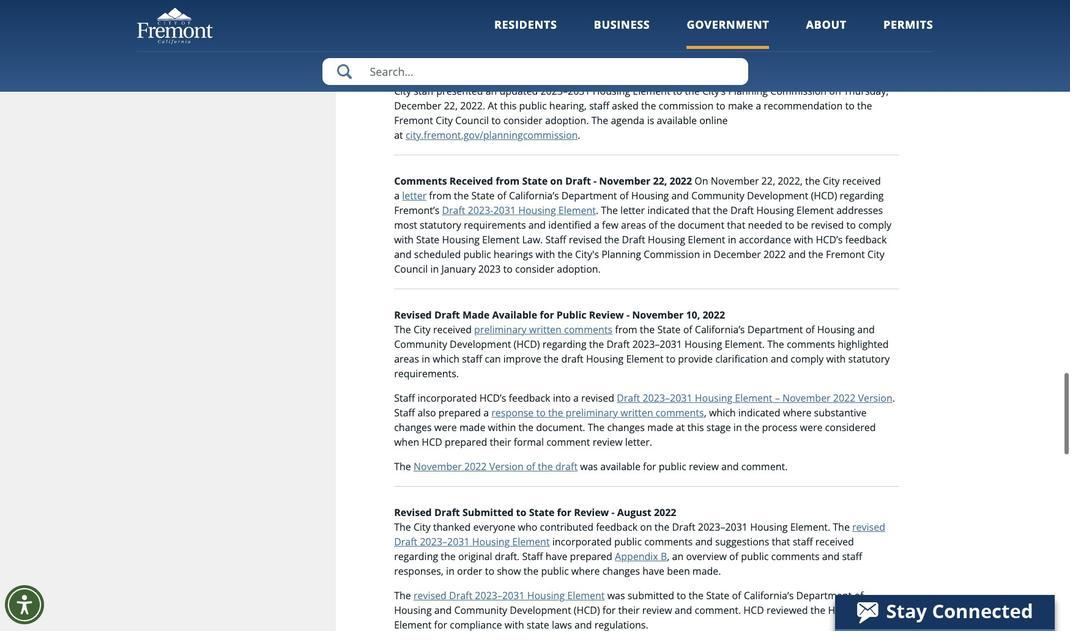 Task type: vqa. For each thing, say whether or not it's contained in the screenshot.
the City within salaries these salary schedules list all classifications in the city of fremont, along with their hourly or monthly salaries. there is a separate schedule for regular classifications and for temporary classifications.
no



Task type: locate. For each thing, give the bounding box(es) containing it.
been
[[667, 565, 690, 578]]

needed
[[748, 218, 783, 232]]

0 vertical spatial was
[[580, 460, 598, 474]]

hcd's inside . the letter indicated that the draft housing element addresses most statutory requirements and identified a few areas of the document that needed to be revised to comply with state housing element law. staff revised the draft housing element in accordance with hcd's feedback and scheduled public hearings with the city's planning commission in december 2022 and the fremont city council in january 2023 to consider adoption.
[[816, 233, 843, 247]]

available
[[820, 9, 860, 23], [657, 114, 697, 127], [600, 460, 641, 474]]

revised up requirements.
[[394, 308, 432, 322]]

0 vertical spatial where
[[783, 406, 812, 420]]

regarding inside from the state of california's department of housing and community development (hcd) regarding fremont's
[[840, 189, 884, 202]]

an
[[486, 84, 497, 98], [672, 550, 684, 564]]

0 horizontal spatial city's
[[467, 9, 491, 23]]

hcd's down addresses
[[816, 233, 843, 247]]

comments up reviewed
[[771, 550, 820, 564]]

public down the contributed
[[541, 565, 569, 578]]

comply
[[859, 218, 892, 232], [791, 352, 824, 366]]

on inside on november 22, 2022, the city received a
[[695, 174, 708, 188]]

staff inside . staff also prepared a
[[394, 406, 415, 420]]

for inside revised draft made available for public review - november 10, 2022 the city received preliminary written comments
[[540, 308, 554, 322]]

department up identified
[[562, 189, 617, 202]]

in
[[728, 233, 737, 247], [703, 248, 711, 261], [430, 262, 439, 276], [422, 352, 430, 366], [734, 421, 742, 434], [446, 565, 455, 578]]

1 horizontal spatial planning
[[602, 248, 641, 261]]

version
[[858, 392, 893, 405], [489, 460, 524, 474]]

1 vertical spatial city's
[[575, 248, 599, 261]]

department inside from the state of california's department of housing and community development (hcd) regarding the draft 2023–2031 housing element. the comments highlighted areas in which staff can improve the draft housing element to provide clarification and comply with statutory requirements.
[[748, 323, 803, 336]]

1 horizontal spatial have
[[643, 565, 665, 578]]

feedback
[[845, 233, 887, 247], [509, 392, 550, 405], [596, 521, 638, 534]]

staff
[[414, 84, 434, 98], [589, 99, 609, 113], [462, 352, 482, 366], [793, 535, 813, 549], [842, 550, 862, 564]]

on
[[394, 0, 408, 8], [695, 174, 708, 188]]

preliminary
[[474, 323, 527, 336], [566, 406, 618, 420]]

1 vertical spatial consider
[[503, 114, 543, 127]]

comments up b
[[644, 535, 693, 549]]

2 revised from the top
[[394, 506, 432, 519]]

updated housing element - november 30, 2022 city staff presented an updated 2023–2031 housing element to the city's planning commission on thursday, december 22, 2022. at this public hearing, staff asked the commission to make a recommendation to the fremont city council to consider adoption. the agenda is available online at
[[394, 70, 889, 142]]

made up letter.
[[647, 421, 673, 434]]

incorporated inside incorporated public comments and suggestions that staff received regarding the original draft. staff have prepared
[[552, 535, 612, 549]]

is inside the updated housing element - november 30, 2022 city staff presented an updated 2023–2031 housing element to the city's planning commission on thursday, december 22, 2022. at this public hearing, staff asked the commission to make a recommendation to the fremont city council to consider adoption. the agenda is available online at
[[647, 114, 654, 127]]

1 horizontal spatial 2022,
[[778, 174, 803, 188]]

feedback down addresses
[[845, 233, 887, 247]]

0 horizontal spatial fremont
[[394, 114, 433, 127]]

that up document at the right top of the page
[[692, 204, 711, 217]]

2 city.fremont.gov/planningcommission link from the top
[[406, 128, 578, 142]]

comment.
[[742, 460, 788, 474], [695, 604, 741, 617]]

1 horizontal spatial hcd
[[744, 604, 764, 617]]

letter
[[402, 189, 427, 202], [621, 204, 645, 217]]

review up the november 2022 version of the draft was available for public review and comment.
[[593, 436, 623, 449]]

public up 2023
[[464, 248, 491, 261]]

2023–2031 inside from the state of california's department of housing and community development (hcd) regarding the draft 2023–2031 housing element. the comments highlighted areas in which staff can improve the draft housing element to provide clarification and comply with statutory requirements.
[[633, 338, 682, 351]]

a up the within on the left bottom of the page
[[484, 406, 489, 420]]

the november 2022 version of the draft was available for public review and comment.
[[394, 460, 788, 474]]

2023
[[478, 262, 501, 276]]

draft left the 2023-
[[442, 204, 465, 217]]

state up the 2023-
[[472, 189, 495, 202]]

(hcd) for from the state of california's department of housing and community development (hcd) regarding fremont's
[[811, 189, 837, 202]]

(hcd) up regulations.
[[574, 604, 600, 617]]

staff right draft. at the bottom of the page
[[522, 550, 543, 564]]

about
[[806, 17, 847, 32]]

indicated down draft 2023–2031 housing element – november 2022 version link
[[738, 406, 781, 420]]

november inside revised draft made available for public review - november 10, 2022 the city received preliminary written comments
[[632, 308, 684, 322]]

submitted
[[463, 506, 514, 519]]

available
[[492, 308, 537, 322]]

commission inside the updated housing element - november 30, 2022 city staff presented an updated 2023–2031 housing element to the city's planning commission on thursday, december 22, 2022. at this public hearing, staff asked the commission to make a recommendation to the fremont city council to consider adoption. the agenda is available online at
[[770, 84, 827, 98]]

public left hearing
[[679, 0, 707, 8]]

on for december
[[394, 0, 408, 8]]

2 vertical spatial planning
[[602, 248, 641, 261]]

substantive
[[814, 406, 867, 420]]

written down public
[[529, 323, 562, 336]]

requirements.
[[394, 367, 459, 381]]

staff down requirements.
[[394, 392, 415, 405]]

0 horizontal spatial agenda
[[611, 114, 645, 127]]

draft inside revised draft 2023–2031 housing element
[[394, 535, 418, 549]]

from for from the state of california's department of housing and community development (hcd) regarding fremont's
[[429, 189, 451, 202]]

their inside , which indicated where substantive changes were made within the document. the changes made at this stage in the process were considered when hcd prepared their formal comment review letter.
[[490, 436, 511, 449]]

suggestions
[[715, 535, 769, 549]]

addresses
[[837, 204, 883, 217]]

0 horizontal spatial city's
[[522, 0, 545, 8]]

state up draft 2023-2031 housing element link
[[522, 174, 548, 188]]

0 vertical spatial prepared
[[439, 406, 481, 420]]

of
[[438, 9, 447, 23], [497, 189, 507, 202], [620, 189, 629, 202], [649, 218, 658, 232], [683, 323, 693, 336], [806, 323, 815, 336], [526, 460, 535, 474], [729, 550, 739, 564], [732, 589, 741, 603], [855, 589, 864, 603]]

1 vertical spatial hcd
[[744, 604, 764, 617]]

housing down document at the right top of the page
[[648, 233, 685, 247]]

december inside the updated housing element - november 30, 2022 city staff presented an updated 2023–2031 housing element to the city's planning commission on thursday, december 22, 2022. at this public hearing, staff asked the commission to make a recommendation to the fremont city council to consider adoption. the agenda is available online at
[[394, 99, 442, 113]]

2 vertical spatial that
[[772, 535, 790, 549]]

a
[[671, 0, 677, 8], [756, 99, 761, 113], [394, 189, 400, 202], [594, 218, 600, 232], [573, 392, 579, 405], [484, 406, 489, 420]]

document.
[[536, 421, 585, 434]]

0 vertical spatial element.
[[725, 338, 765, 351]]

1 horizontal spatial hcd's
[[816, 233, 843, 247]]

fremont inside . the letter indicated that the draft housing element addresses most statutory requirements and identified a few areas of the document that needed to be revised to comply with state housing element law. staff revised the draft housing element in accordance with hcd's feedback and scheduled public hearings with the city's planning commission in december 2022 and the fremont city council in january 2023 to consider adoption.
[[826, 248, 865, 261]]

2022
[[600, 70, 623, 83], [670, 174, 692, 188], [764, 248, 786, 261], [703, 308, 725, 322], [833, 392, 856, 405], [464, 460, 487, 474], [654, 506, 676, 519]]

1 vertical spatial commission
[[770, 84, 827, 98]]

state up scheduled
[[416, 233, 440, 247]]

written inside revised draft made available for public review - november 10, 2022 the city received preliminary written comments
[[529, 323, 562, 336]]

2 horizontal spatial that
[[772, 535, 790, 549]]

adoption. inside the updated housing element - november 30, 2022 city staff presented an updated 2023–2031 housing element to the city's planning commission on thursday, december 22, 2022. at this public hearing, staff asked the commission to make a recommendation to the fremont city council to consider adoption. the agenda is available online at
[[545, 114, 589, 127]]

their down the within on the left bottom of the page
[[490, 436, 511, 449]]

0 horizontal spatial an
[[486, 84, 497, 98]]

accordance
[[739, 233, 791, 247]]

housing up response to the preliminary written comments
[[586, 352, 624, 366]]

residents
[[494, 17, 557, 32]]

received
[[842, 174, 881, 188], [433, 323, 472, 336], [816, 535, 854, 549]]

1 vertical spatial is
[[647, 114, 654, 127]]

prepared
[[439, 406, 481, 420], [445, 436, 487, 449], [570, 550, 612, 564]]

2 vertical spatial at
[[676, 421, 685, 434]]

review up the contributed
[[574, 506, 609, 519]]

2022, inside on december 22, 2022, the city's planning commission held a public hearing to consider recommending adoption of the city's 2023–2031 housing element to the fremont city council. the agenda is available online at
[[477, 0, 501, 8]]

from the state of california's department of housing and community development (hcd) regarding fremont's
[[394, 189, 884, 217]]

0 vertical spatial received
[[842, 174, 881, 188]]

1 horizontal spatial available
[[657, 114, 697, 127]]

1 vertical spatial statutory
[[848, 352, 890, 366]]

where inside , an overview of public comments and staff responses, in order to show the public where changes have been made.
[[571, 565, 600, 578]]

this inside , which indicated where substantive changes were made within the document. the changes made at this stage in the process were considered when hcd prepared their formal comment review letter.
[[687, 421, 704, 434]]

0 vertical spatial city.fremont.gov/planningcommission
[[406, 24, 578, 37]]

online down recommending
[[863, 9, 891, 23]]

2 horizontal spatial feedback
[[845, 233, 887, 247]]

state up provide
[[657, 323, 681, 336]]

0 horizontal spatial statutory
[[420, 218, 461, 232]]

feedback up the response
[[509, 392, 550, 405]]

2 vertical spatial development
[[510, 604, 571, 617]]

2022, for november
[[778, 174, 803, 188]]

revised
[[811, 218, 844, 232], [569, 233, 602, 247], [581, 392, 614, 405], [852, 521, 885, 534], [414, 589, 447, 603]]

2 vertical spatial (hcd)
[[574, 604, 600, 617]]

comments received from state on draft - november 22, 2022
[[394, 174, 692, 188]]

0 horizontal spatial were
[[434, 421, 457, 434]]

this
[[500, 99, 517, 113], [687, 421, 704, 434]]

housing left business
[[545, 9, 583, 23]]

1 horizontal spatial that
[[727, 218, 746, 232]]

review inside , which indicated where substantive changes were made within the document. the changes made at this stage in the process were considered when hcd prepared their formal comment review letter.
[[593, 436, 623, 449]]

1 vertical spatial received
[[433, 323, 472, 336]]

regulations.
[[595, 619, 648, 632]]

(hcd) inside from the state of california's department of housing and community development (hcd) regarding fremont's
[[811, 189, 837, 202]]

1 revised from the top
[[394, 308, 432, 322]]

2022 inside . the letter indicated that the draft housing element addresses most statutory requirements and identified a few areas of the document that needed to be revised to comply with state housing element law. staff revised the draft housing element in accordance with hcd's feedback and scheduled public hearings with the city's planning commission in december 2022 and the fremont city council in january 2023 to consider adoption.
[[764, 248, 786, 261]]

comments inside revised draft made available for public review - november 10, 2022 the city received preliminary written comments
[[564, 323, 613, 336]]

0 horizontal spatial have
[[546, 550, 568, 564]]

from inside from the state of california's department of housing and community development (hcd) regarding the draft 2023–2031 housing element. the comments highlighted areas in which staff can improve the draft housing element to provide clarification and comply with statutory requirements.
[[615, 323, 637, 336]]

housing down everyone
[[472, 535, 510, 549]]

reviewed
[[767, 604, 808, 617]]

community for from the state of california's department of housing and community development (hcd) regarding fremont's
[[692, 189, 745, 202]]

0 vertical spatial fremont
[[655, 9, 694, 23]]

with left state
[[505, 619, 524, 632]]

business link
[[594, 17, 650, 49]]

agenda down asked
[[611, 114, 645, 127]]

hcd left reviewed
[[744, 604, 764, 617]]

0 vertical spatial hcd's
[[816, 233, 843, 247]]

comments down public
[[564, 323, 613, 336]]

changes down appendix
[[603, 565, 640, 578]]

consider down "updated"
[[503, 114, 543, 127]]

, which indicated where substantive changes were made within the document. the changes made at this stage in the process were considered when hcd prepared their formal comment review letter.
[[394, 406, 876, 449]]

1 were from the left
[[434, 421, 457, 434]]

california's for the
[[695, 323, 745, 336]]

0 horizontal spatial from
[[429, 189, 451, 202]]

0 horizontal spatial this
[[500, 99, 517, 113]]

2 vertical spatial commission
[[644, 248, 700, 261]]

0 vertical spatial city's
[[467, 9, 491, 23]]

1 horizontal spatial made
[[647, 421, 673, 434]]

housing inside revised draft 2023–2031 housing element
[[472, 535, 510, 549]]

received
[[450, 174, 493, 188]]

statutory down highlighted
[[848, 352, 890, 366]]

city's
[[522, 0, 545, 8], [575, 248, 599, 261]]

indicated
[[648, 204, 690, 217], [738, 406, 781, 420]]

public inside the updated housing element - november 30, 2022 city staff presented an updated 2023–2031 housing element to the city's planning commission on thursday, december 22, 2022. at this public hearing, staff asked the commission to make a recommendation to the fremont city council to consider adoption. the agenda is available online at
[[519, 99, 547, 113]]

received inside incorporated public comments and suggestions that staff received regarding the original draft. staff have prepared
[[816, 535, 854, 549]]

1 vertical spatial (hcd)
[[514, 338, 540, 351]]

recommendation
[[764, 99, 843, 113]]

housing up asked
[[593, 84, 630, 98]]

areas down from the state of california's department of housing and community development (hcd) regarding fremont's
[[621, 218, 646, 232]]

1 vertical spatial revised
[[394, 506, 432, 519]]

most
[[394, 218, 417, 232]]

for up regulations.
[[603, 604, 616, 617]]

0 horizontal spatial was
[[580, 460, 598, 474]]

0 vertical spatial revised
[[394, 308, 432, 322]]

0 horizontal spatial indicated
[[648, 204, 690, 217]]

in inside from the state of california's department of housing and community development (hcd) regarding the draft 2023–2031 housing element. the comments highlighted areas in which staff can improve the draft housing element to provide clarification and comply with statutory requirements.
[[422, 352, 430, 366]]

1 vertical spatial december
[[394, 99, 442, 113]]

adoption.
[[545, 114, 589, 127], [557, 262, 601, 276]]

within
[[488, 421, 516, 434]]

on inside on december 22, 2022, the city's planning commission held a public hearing to consider recommending adoption of the city's 2023–2031 housing element to the fremont city council. the agenda is available online at
[[394, 0, 408, 8]]

letter.
[[625, 436, 652, 449]]

fremont inside the updated housing element - november 30, 2022 city staff presented an updated 2023–2031 housing element to the city's planning commission on thursday, december 22, 2022. at this public hearing, staff asked the commission to make a recommendation to the fremont city council to consider adoption. the agenda is available online at
[[394, 114, 433, 127]]

draft down the comment at the bottom right of page
[[555, 460, 578, 474]]

element inside from the state of california's department of housing and community development (hcd) regarding the draft 2023–2031 housing element. the comments highlighted areas in which staff can improve the draft housing element to provide clarification and comply with statutory requirements.
[[626, 352, 664, 366]]

state down made.
[[706, 589, 730, 603]]

staff
[[546, 233, 566, 247], [394, 392, 415, 405], [394, 406, 415, 420], [522, 550, 543, 564]]

city.fremont.gov/planningcommission link
[[406, 24, 590, 37], [406, 128, 578, 142]]

2023–2031 inside the updated housing element - november 30, 2022 city staff presented an updated 2023–2031 housing element to the city's planning commission on thursday, december 22, 2022. at this public hearing, staff asked the commission to make a recommendation to the fremont city council to consider adoption. the agenda is available online at
[[541, 84, 590, 98]]

comments inside , an overview of public comments and staff responses, in order to show the public where changes have been made.
[[771, 550, 820, 564]]

review for feedback
[[574, 506, 609, 519]]

22, inside the updated housing element - november 30, 2022 city staff presented an updated 2023–2031 housing element to the city's planning commission on thursday, december 22, 2022. at this public hearing, staff asked the commission to make a recommendation to the fremont city council to consider adoption. the agenda is available online at
[[444, 99, 458, 113]]

california's for fremont's
[[509, 189, 559, 202]]

2022, inside on november 22, 2022, the city received a
[[778, 174, 803, 188]]

have down the contributed
[[546, 550, 568, 564]]

version down formal
[[489, 460, 524, 474]]

preliminary written comments link
[[474, 323, 613, 336]]

city's up commission
[[702, 84, 726, 98]]

council
[[455, 114, 489, 127], [394, 262, 428, 276]]

with down highlighted
[[826, 352, 846, 366]]

comment. down process
[[742, 460, 788, 474]]

of inside on december 22, 2022, the city's planning commission held a public hearing to consider recommending adoption of the city's 2023–2031 housing element to the fremont city council. the agenda is available online at
[[438, 9, 447, 23]]

the inside revised draft submitted to state for review - august 2022 the city  thanked everyone who contributed feedback on the draft 2023–2031 housing element. the
[[655, 521, 670, 534]]

areas
[[621, 218, 646, 232], [394, 352, 419, 366]]

0 vertical spatial online
[[863, 9, 891, 23]]

state
[[522, 174, 548, 188], [472, 189, 495, 202], [416, 233, 440, 247], [657, 323, 681, 336], [529, 506, 555, 519], [706, 589, 730, 603]]

1 horizontal spatial ,
[[704, 406, 707, 420]]

for up the contributed
[[557, 506, 572, 519]]

from for from the state of california's department of housing and community development (hcd) regarding the draft 2023–2031 housing element. the comments highlighted areas in which staff can improve the draft housing element to provide clarification and comply with statutory requirements.
[[615, 323, 637, 336]]

law.
[[522, 233, 543, 247]]

this right at
[[500, 99, 517, 113]]

review down 'stage'
[[689, 460, 719, 474]]

comply inside from the state of california's department of housing and community development (hcd) regarding the draft 2023–2031 housing element. the comments highlighted areas in which staff can improve the draft housing element to provide clarification and comply with statutory requirements.
[[791, 352, 824, 366]]

1 horizontal spatial statutory
[[848, 352, 890, 366]]

available down letter.
[[600, 460, 641, 474]]

state inside from the state of california's department of housing and community development (hcd) regarding fremont's
[[472, 189, 495, 202]]

2 vertical spatial feedback
[[596, 521, 638, 534]]

b
[[661, 550, 667, 564]]

0 vertical spatial at
[[394, 24, 403, 37]]

1 vertical spatial agenda
[[611, 114, 645, 127]]

thursday,
[[844, 84, 889, 98]]

0 vertical spatial council
[[455, 114, 489, 127]]

0 horizontal spatial where
[[571, 565, 600, 578]]

community inside from the state of california's department of housing and community development (hcd) regarding fremont's
[[692, 189, 745, 202]]

1 vertical spatial incorporated
[[552, 535, 612, 549]]

1 vertical spatial preliminary
[[566, 406, 618, 420]]

public down , which indicated where substantive changes were made within the document. the changes made at this stage in the process were considered when hcd prepared their formal comment review letter.
[[659, 460, 687, 474]]

1 vertical spatial review
[[689, 460, 719, 474]]

revised inside revised draft submitted to state for review - august 2022 the city  thanked everyone who contributed feedback on the draft 2023–2031 housing element. the
[[394, 506, 432, 519]]

at down adoption
[[394, 24, 403, 37]]

2022,
[[477, 0, 501, 8], [778, 174, 803, 188]]

which up requirements.
[[433, 352, 460, 366]]

2022 inside revised draft submitted to state for review - august 2022 the city  thanked everyone who contributed feedback on the draft 2023–2031 housing element. the
[[654, 506, 676, 519]]

housing up scheduled
[[442, 233, 480, 247]]

preliminary down into
[[566, 406, 618, 420]]

comment. inside was submitted to the state of california's department of housing and community development (hcd) for their review and comment. hcd reviewed the housing element for compliance with state laws and regulations.
[[695, 604, 741, 617]]

1 horizontal spatial version
[[858, 392, 893, 405]]

2 city.fremont.gov/planningcommission from the top
[[406, 128, 578, 142]]

2 vertical spatial from
[[615, 323, 637, 336]]

city.fremont.gov/planningcommission down at
[[406, 128, 578, 142]]

november
[[530, 70, 581, 83], [599, 174, 651, 188], [711, 174, 759, 188], [632, 308, 684, 322], [783, 392, 831, 405], [414, 460, 462, 474]]

housing
[[545, 9, 583, 23], [439, 70, 478, 83], [593, 84, 630, 98], [631, 189, 669, 202], [518, 204, 556, 217], [757, 204, 794, 217], [442, 233, 480, 247], [648, 233, 685, 247], [817, 323, 855, 336], [685, 338, 722, 351], [586, 352, 624, 366], [695, 392, 733, 405], [750, 521, 788, 534], [472, 535, 510, 549], [527, 589, 565, 603], [394, 604, 432, 617], [828, 604, 866, 617]]

for left compliance
[[434, 619, 447, 632]]

regarding inside from the state of california's department of housing and community development (hcd) regarding the draft 2023–2031 housing element. the comments highlighted areas in which staff can improve the draft housing element to provide clarification and comply with statutory requirements.
[[543, 338, 587, 351]]

from inside from the state of california's department of housing and community development (hcd) regarding fremont's
[[429, 189, 451, 202]]

letter inside . the letter indicated that the draft housing element addresses most statutory requirements and identified a few areas of the document that needed to be revised to comply with state housing element law. staff revised the draft housing element in accordance with hcd's feedback and scheduled public hearings with the city's planning commission in december 2022 and the fremont city council in january 2023 to consider adoption.
[[621, 204, 645, 217]]

0 vertical spatial (hcd)
[[811, 189, 837, 202]]

1 vertical spatial development
[[450, 338, 511, 351]]

1 vertical spatial planning
[[728, 84, 768, 98]]

received inside on november 22, 2022, the city received a
[[842, 174, 881, 188]]

with inside was submitted to the state of california's department of housing and community development (hcd) for their review and comment. hcd reviewed the housing element for compliance with state laws and regulations.
[[505, 619, 524, 632]]

housing up state
[[527, 589, 565, 603]]

fremont down held
[[655, 9, 694, 23]]

draft.
[[495, 550, 520, 564]]

comply inside . the letter indicated that the draft housing element addresses most statutory requirements and identified a few areas of the document that needed to be revised to comply with state housing element law. staff revised the draft housing element in accordance with hcd's feedback and scheduled public hearings with the city's planning commission in december 2022 and the fremont city council in january 2023 to consider adoption.
[[859, 218, 892, 232]]

city's inside the updated housing element - november 30, 2022 city staff presented an updated 2023–2031 housing element to the city's planning commission on thursday, december 22, 2022. at this public hearing, staff asked the commission to make a recommendation to the fremont city council to consider adoption. the agenda is available online at
[[702, 84, 726, 98]]

draft up identified
[[565, 174, 591, 188]]

22, inside on november 22, 2022, the city received a
[[762, 174, 775, 188]]

2023–2031 inside revised draft 2023–2031 housing element
[[420, 535, 470, 549]]

december down accordance
[[714, 248, 761, 261]]

this left 'stage'
[[687, 421, 704, 434]]

0 vertical spatial city.fremont.gov/planningcommission link
[[406, 24, 590, 37]]

, inside , which indicated where substantive changes were made within the document. the changes made at this stage in the process were considered when hcd prepared their formal comment review letter.
[[704, 406, 707, 420]]

1 horizontal spatial was
[[607, 589, 625, 603]]

revised for city
[[394, 506, 432, 519]]

regarding for from the state of california's department of housing and community development (hcd) regarding the draft 2023–2031 housing element. the comments highlighted areas in which staff can improve the draft housing element to provide clarification and comply with statutory requirements.
[[543, 338, 587, 351]]

. inside . the letter indicated that the draft housing element addresses most statutory requirements and identified a few areas of the document that needed to be revised to comply with state housing element law. staff revised the draft housing element in accordance with hcd's feedback and scheduled public hearings with the city's planning commission in december 2022 and the fremont city council in january 2023 to consider adoption.
[[596, 204, 599, 217]]

the
[[504, 0, 519, 8], [450, 9, 465, 23], [637, 9, 652, 23], [685, 84, 700, 98], [641, 99, 656, 113], [857, 99, 872, 113], [805, 174, 820, 188], [454, 189, 469, 202], [713, 204, 728, 217], [660, 218, 675, 232], [604, 233, 619, 247], [558, 248, 573, 261], [809, 248, 824, 261], [640, 323, 655, 336], [589, 338, 604, 351], [544, 352, 559, 366], [548, 406, 563, 420], [519, 421, 534, 434], [745, 421, 760, 434], [538, 460, 553, 474], [655, 521, 670, 534], [441, 550, 456, 564], [524, 565, 539, 578], [689, 589, 704, 603], [811, 604, 826, 617]]

at inside on december 22, 2022, the city's planning commission held a public hearing to consider recommending adoption of the city's 2023–2031 housing element to the fremont city council. the agenda is available online at
[[394, 24, 403, 37]]

draft left made
[[434, 308, 460, 322]]

. for .
[[590, 24, 593, 37]]

on for november
[[695, 174, 708, 188]]

0 horizontal spatial is
[[647, 114, 654, 127]]

california's inside from the state of california's department of housing and community development (hcd) regarding fremont's
[[509, 189, 559, 202]]

planning down few
[[602, 248, 641, 261]]

on left 'thursday,'
[[829, 84, 841, 98]]

city up requirements.
[[414, 323, 431, 336]]

1 horizontal spatial this
[[687, 421, 704, 434]]

planning inside the updated housing element - november 30, 2022 city staff presented an updated 2023–2031 housing element to the city's planning commission on thursday, december 22, 2022. at this public hearing, staff asked the commission to make a recommendation to the fremont city council to consider adoption. the agenda is available online at
[[728, 84, 768, 98]]

1 city.fremont.gov/planningcommission from the top
[[406, 24, 578, 37]]

0 vertical spatial their
[[490, 436, 511, 449]]

housing up "suggestions"
[[750, 521, 788, 534]]

that right "suggestions"
[[772, 535, 790, 549]]

draft inside from the state of california's department of housing and community development (hcd) regarding the draft 2023–2031 housing element. the comments highlighted areas in which staff can improve the draft housing element to provide clarification and comply with statutory requirements.
[[561, 352, 584, 366]]

commission up business
[[590, 0, 646, 8]]

formal
[[514, 436, 544, 449]]

planning up make
[[728, 84, 768, 98]]

2023–2031 up the search text box
[[493, 9, 543, 23]]

0 vertical spatial hcd
[[422, 436, 442, 449]]

city.fremont.gov/planningcommission link up the search text box
[[406, 24, 590, 37]]

city down updated
[[394, 84, 411, 98]]

Search text field
[[322, 58, 748, 85]]

at left 'stage'
[[676, 421, 685, 434]]

development up the can
[[450, 338, 511, 351]]

element inside revised draft 2023–2031 housing element
[[512, 535, 550, 549]]

0 vertical spatial that
[[692, 204, 711, 217]]

to inside was submitted to the state of california's department of housing and community development (hcd) for their review and comment. hcd reviewed the housing element for compliance with state laws and regulations.
[[677, 589, 686, 603]]

0 horizontal spatial version
[[489, 460, 524, 474]]

were right process
[[800, 421, 823, 434]]

fremont
[[655, 9, 694, 23], [394, 114, 433, 127], [826, 248, 865, 261]]

council down 2022.
[[455, 114, 489, 127]]

commission inside on december 22, 2022, the city's planning commission held a public hearing to consider recommending adoption of the city's 2023–2031 housing element to the fremont city council. the agenda is available online at
[[590, 0, 646, 8]]

1 horizontal spatial council
[[455, 114, 489, 127]]

the
[[755, 9, 772, 23], [592, 114, 608, 127], [601, 204, 618, 217], [394, 323, 411, 336], [767, 338, 784, 351], [588, 421, 605, 434], [394, 460, 411, 474], [394, 521, 411, 534], [833, 521, 850, 534], [394, 589, 411, 603]]

housing up . the letter indicated that the draft housing element addresses most statutory requirements and identified a few areas of the document that needed to be revised to comply with state housing element law. staff revised the draft housing element in accordance with hcd's feedback and scheduled public hearings with the city's planning commission in december 2022 and the fremont city council in january 2023 to consider adoption.
[[631, 189, 669, 202]]

to inside from the state of california's department of housing and community development (hcd) regarding the draft 2023–2031 housing element. the comments highlighted areas in which staff can improve the draft housing element to provide clarification and comply with statutory requirements.
[[666, 352, 676, 366]]

1 vertical spatial where
[[571, 565, 600, 578]]

december
[[410, 0, 458, 8], [394, 99, 442, 113], [714, 248, 761, 261]]

with
[[394, 233, 414, 247], [794, 233, 813, 247], [536, 248, 555, 261], [826, 352, 846, 366], [505, 619, 524, 632]]

1 horizontal spatial from
[[496, 174, 520, 188]]

consider down hearings
[[515, 262, 555, 276]]

0 vertical spatial agenda
[[774, 9, 808, 23]]

development inside from the state of california's department of housing and community development (hcd) regarding fremont's
[[747, 189, 809, 202]]

0 horizontal spatial comply
[[791, 352, 824, 366]]

0 horizontal spatial available
[[600, 460, 641, 474]]

contributed
[[540, 521, 594, 534]]

, inside , an overview of public comments and staff responses, in order to show the public where changes have been made.
[[667, 550, 670, 564]]

1 horizontal spatial online
[[863, 9, 891, 23]]

0 vertical spatial written
[[529, 323, 562, 336]]

their up regulations.
[[618, 604, 640, 617]]

1 vertical spatial their
[[618, 604, 640, 617]]

2022 down accordance
[[764, 248, 786, 261]]

community
[[692, 189, 745, 202], [394, 338, 447, 351], [454, 604, 507, 617]]

revised inside revised draft made available for public review - november 10, 2022 the city received preliminary written comments
[[394, 308, 432, 322]]

. for . the letter indicated that the draft housing element addresses most statutory requirements and identified a few areas of the document that needed to be revised to comply with state housing element law. staff revised the draft housing element in accordance with hcd's feedback and scheduled public hearings with the city's planning commission in december 2022 and the fremont city council in january 2023 to consider adoption.
[[596, 204, 599, 217]]

their
[[490, 436, 511, 449], [618, 604, 640, 617]]

version up substantive
[[858, 392, 893, 405]]

department up reviewed
[[796, 589, 852, 603]]

community for from the state of california's department of housing and community development (hcd) regarding the draft 2023–2031 housing element. the comments highlighted areas in which staff can improve the draft housing element to provide clarification and comply with statutory requirements.
[[394, 338, 447, 351]]

draft inside revised draft made available for public review - november 10, 2022 the city received preliminary written comments
[[434, 308, 460, 322]]

2 vertical spatial community
[[454, 604, 507, 617]]

0 horizontal spatial letter
[[402, 189, 427, 202]]

at inside , which indicated where substantive changes were made within the document. the changes made at this stage in the process were considered when hcd prepared their formal comment review letter.
[[676, 421, 685, 434]]

appendix
[[615, 550, 658, 564]]

1 vertical spatial ,
[[667, 550, 670, 564]]

. inside . staff also prepared a
[[893, 392, 895, 405]]

1 vertical spatial on
[[695, 174, 708, 188]]

. staff also prepared a
[[394, 392, 895, 420]]

with inside from the state of california's department of housing and community development (hcd) regarding the draft 2023–2031 housing element. the comments highlighted areas in which staff can improve the draft housing element to provide clarification and comply with statutory requirements.
[[826, 352, 846, 366]]

- inside revised draft submitted to state for review - august 2022 the city  thanked everyone who contributed feedback on the draft 2023–2031 housing element. the
[[612, 506, 615, 519]]

an inside the updated housing element - november 30, 2022 city staff presented an updated 2023–2031 housing element to the city's planning commission on thursday, december 22, 2022. at this public hearing, staff asked the commission to make a recommendation to the fremont city council to consider adoption. the agenda is available online at
[[486, 84, 497, 98]]

1 vertical spatial department
[[748, 323, 803, 336]]

in up requirements.
[[422, 352, 430, 366]]

1 vertical spatial comply
[[791, 352, 824, 366]]

2 horizontal spatial planning
[[728, 84, 768, 98]]

consider
[[759, 0, 798, 8], [503, 114, 543, 127], [515, 262, 555, 276]]

written
[[529, 323, 562, 336], [621, 406, 653, 420]]

city's
[[467, 9, 491, 23], [702, 84, 726, 98]]

1 vertical spatial at
[[394, 128, 403, 142]]

1 vertical spatial hcd's
[[480, 392, 506, 405]]

on up adoption
[[394, 0, 408, 8]]

1 vertical spatial review
[[574, 506, 609, 519]]

hcd inside , which indicated where substantive changes were made within the document. the changes made at this stage in the process were considered when hcd prepared their formal comment review letter.
[[422, 436, 442, 449]]

.
[[590, 24, 593, 37], [578, 128, 580, 142], [596, 204, 599, 217], [893, 392, 895, 405]]

preliminary down available
[[474, 323, 527, 336]]

1 vertical spatial revised draft 2023–2031 housing element link
[[414, 589, 605, 603]]

staff inside , an overview of public comments and staff responses, in order to show the public where changes have been made.
[[842, 550, 862, 564]]

0 horizontal spatial ,
[[667, 550, 670, 564]]

staff down identified
[[546, 233, 566, 247]]

that inside incorporated public comments and suggestions that staff received regarding the original draft. staff have prepared
[[772, 535, 790, 549]]

public inside . the letter indicated that the draft housing element addresses most statutory requirements and identified a few areas of the document that needed to be revised to comply with state housing element law. staff revised the draft housing element in accordance with hcd's feedback and scheduled public hearings with the city's planning commission in december 2022 and the fremont city council in january 2023 to consider adoption.
[[464, 248, 491, 261]]

city inside on december 22, 2022, the city's planning commission held a public hearing to consider recommending adoption of the city's 2023–2031 housing element to the fremont city council. the agenda is available online at
[[696, 9, 713, 23]]

2 horizontal spatial review
[[689, 460, 719, 474]]

2023–2031 down thanked
[[420, 535, 470, 549]]

city's inside on december 22, 2022, the city's planning commission held a public hearing to consider recommending adoption of the city's 2023–2031 housing element to the fremont city council. the agenda is available online at
[[522, 0, 545, 8]]

2 vertical spatial california's
[[744, 589, 794, 603]]

1 horizontal spatial comply
[[859, 218, 892, 232]]

2 vertical spatial fremont
[[826, 248, 865, 261]]



Task type: describe. For each thing, give the bounding box(es) containing it.
the inside , an overview of public comments and staff responses, in order to show the public where changes have been made.
[[524, 565, 539, 578]]

about link
[[806, 17, 847, 49]]

made.
[[693, 565, 721, 578]]

public
[[557, 308, 587, 322]]

2023–2031 inside on december 22, 2022, the city's planning commission held a public hearing to consider recommending adoption of the city's 2023–2031 housing element to the fremont city council. the agenda is available online at
[[493, 9, 543, 23]]

the inside revised draft made available for public review - november 10, 2022 the city received preliminary written comments
[[394, 323, 411, 336]]

stay connected image
[[835, 595, 1054, 630]]

held
[[649, 0, 669, 8]]

stage
[[707, 421, 731, 434]]

draft up , which indicated where substantive changes were made within the document. the changes made at this stage in the process were considered when hcd prepared their formal comment review letter.
[[617, 392, 640, 405]]

where inside , which indicated where substantive changes were made within the document. the changes made at this stage in the process were considered when hcd prepared their formal comment review letter.
[[783, 406, 812, 420]]

response to the preliminary written comments link
[[492, 406, 704, 420]]

2023–2031 up , which indicated where substantive changes were made within the document. the changes made at this stage in the process were considered when hcd prepared their formal comment review letter.
[[643, 392, 692, 405]]

council.
[[716, 9, 752, 23]]

updated
[[394, 70, 436, 83]]

revised draft 2023–2031 housing element
[[394, 521, 885, 549]]

changes up letter.
[[607, 421, 645, 434]]

regarding inside incorporated public comments and suggestions that staff received regarding the original draft. staff have prepared
[[394, 550, 438, 564]]

0 vertical spatial from
[[496, 174, 520, 188]]

the inside from the state of california's department of housing and community development (hcd) regarding the draft 2023–2031 housing element. the comments highlighted areas in which staff can improve the draft housing element to provide clarification and comply with statutory requirements.
[[767, 338, 784, 351]]

city.fremont.gov/planningcommission for city.fremont.gov/planningcommission
[[406, 24, 578, 37]]

considered
[[825, 421, 876, 434]]

their inside was submitted to the state of california's department of housing and community development (hcd) for their review and comment. hcd reviewed the housing element for compliance with state laws and regulations.
[[618, 604, 640, 617]]

response to the preliminary written comments
[[492, 406, 704, 420]]

0 vertical spatial revised draft 2023–2031 housing element link
[[394, 521, 885, 549]]

0 vertical spatial incorporated
[[418, 392, 477, 405]]

housing up presented
[[439, 70, 478, 83]]

10,
[[686, 308, 700, 322]]

city.fremont.gov/planningcommission for city.fremont.gov/planningcommission .
[[406, 128, 578, 142]]

revised for the
[[394, 308, 432, 322]]

development for from the state of california's department of housing and community development (hcd) regarding the draft 2023–2031 housing element. the comments highlighted areas in which staff can improve the draft housing element to provide clarification and comply with statutory requirements.
[[450, 338, 511, 351]]

comments down staff incorporated hcd's feedback into a revised draft 2023–2031 housing element – november 2022 version
[[656, 406, 704, 420]]

areas inside . the letter indicated that the draft housing element addresses most statutory requirements and identified a few areas of the document that needed to be revised to comply with state housing element law. staff revised the draft housing element in accordance with hcd's feedback and scheduled public hearings with the city's planning commission in december 2022 and the fremont city council in january 2023 to consider adoption.
[[621, 218, 646, 232]]

department for from the state of california's department of housing and community development (hcd) regarding fremont's
[[562, 189, 617, 202]]

november down when
[[414, 460, 462, 474]]

1 vertical spatial feedback
[[509, 392, 550, 405]]

december inside . the letter indicated that the draft housing element addresses most statutory requirements and identified a few areas of the document that needed to be revised to comply with state housing element law. staff revised the draft housing element in accordance with hcd's feedback and scheduled public hearings with the city's planning commission in december 2022 and the fremont city council in january 2023 to consider adoption.
[[714, 248, 761, 261]]

prepared inside . staff also prepared a
[[439, 406, 481, 420]]

city inside revised draft made available for public review - november 10, 2022 the city received preliminary written comments
[[414, 323, 431, 336]]

staff incorporated hcd's feedback into a revised draft 2023–2031 housing element – november 2022 version
[[394, 392, 893, 405]]

a inside . staff also prepared a
[[484, 406, 489, 420]]

have inside incorporated public comments and suggestions that staff received regarding the original draft. staff have prepared
[[546, 550, 568, 564]]

draft up thanked
[[434, 506, 460, 519]]

permits link
[[884, 17, 934, 49]]

, for an
[[667, 550, 670, 564]]

who
[[518, 521, 538, 534]]

online inside the updated housing element - november 30, 2022 city staff presented an updated 2023–2031 housing element to the city's planning commission on thursday, december 22, 2022. at this public hearing, staff asked the commission to make a recommendation to the fremont city council to consider adoption. the agenda is available online at
[[700, 114, 728, 127]]

2022.
[[460, 99, 485, 113]]

submitted
[[628, 589, 674, 603]]

scheduled
[[414, 248, 461, 261]]

permits
[[884, 17, 934, 32]]

the inside incorporated public comments and suggestions that staff received regarding the original draft. staff have prepared
[[441, 550, 456, 564]]

government link
[[687, 17, 769, 49]]

1 horizontal spatial preliminary
[[566, 406, 618, 420]]

review inside was submitted to the state of california's department of housing and community development (hcd) for their review and comment. hcd reviewed the housing element for compliance with state laws and regulations.
[[642, 604, 672, 617]]

0 vertical spatial version
[[858, 392, 893, 405]]

consider inside the updated housing element - november 30, 2022 city staff presented an updated 2023–2031 housing element to the city's planning commission on thursday, december 22, 2022. at this public hearing, staff asked the commission to make a recommendation to the fremont city council to consider adoption. the agenda is available online at
[[503, 114, 543, 127]]

areas inside from the state of california's department of housing and community development (hcd) regarding the draft 2023–2031 housing element. the comments highlighted areas in which staff can improve the draft housing element to provide clarification and comply with statutory requirements.
[[394, 352, 419, 366]]

housing up needed
[[757, 204, 794, 217]]

received inside revised draft made available for public review - november 10, 2022 the city received preliminary written comments
[[433, 323, 472, 336]]

2022 up substantive
[[833, 392, 856, 405]]

was submitted to the state of california's department of housing and community development (hcd) for their review and comment. hcd reviewed the housing element for compliance with state laws and regulations.
[[394, 589, 866, 632]]

housing inside on december 22, 2022, the city's planning commission held a public hearing to consider recommending adoption of the city's 2023–2031 housing element to the fremont city council. the agenda is available online at
[[545, 9, 583, 23]]

agenda inside the updated housing element - november 30, 2022 city staff presented an updated 2023–2031 housing element to the city's planning commission on thursday, december 22, 2022. at this public hearing, staff asked the commission to make a recommendation to the fremont city council to consider adoption. the agenda is available online at
[[611, 114, 645, 127]]

comment
[[547, 436, 590, 449]]

a inside . the letter indicated that the draft housing element addresses most statutory requirements and identified a few areas of the document that needed to be revised to comply with state housing element law. staff revised the draft housing element in accordance with hcd's feedback and scheduled public hearings with the city's planning commission in december 2022 and the fremont city council in january 2023 to consider adoption.
[[594, 218, 600, 232]]

from the state of california's department of housing and community development (hcd) regarding the draft 2023–2031 housing element. the comments highlighted areas in which staff can improve the draft housing element to provide clarification and comply with statutory requirements.
[[394, 323, 890, 381]]

housing up highlighted
[[817, 323, 855, 336]]

requirements
[[464, 218, 526, 232]]

updated
[[500, 84, 538, 98]]

available inside on december 22, 2022, the city's planning commission held a public hearing to consider recommending adoption of the city's 2023–2031 housing element to the fremont city council. the agenda is available online at
[[820, 9, 860, 23]]

of inside . the letter indicated that the draft housing element addresses most statutory requirements and identified a few areas of the document that needed to be revised to comply with state housing element law. staff revised the draft housing element in accordance with hcd's feedback and scheduled public hearings with the city's planning commission in december 2022 and the fremont city council in january 2023 to consider adoption.
[[649, 218, 658, 232]]

order
[[457, 565, 483, 578]]

november up from the state of california's department of housing and community development (hcd) regarding fremont's
[[599, 174, 651, 188]]

(hcd) inside was submitted to the state of california's department of housing and community development (hcd) for their review and comment. hcd reviewed the housing element for compliance with state laws and regulations.
[[574, 604, 600, 617]]

draft down order
[[449, 589, 473, 603]]

for inside revised draft submitted to state for review - august 2022 the city  thanked everyone who contributed feedback on the draft 2023–2031 housing element. the
[[557, 506, 572, 519]]

make
[[728, 99, 753, 113]]

improve
[[504, 352, 541, 366]]

, an overview of public comments and staff responses, in order to show the public where changes have been made.
[[394, 550, 862, 578]]

asked
[[612, 99, 639, 113]]

appendix b link
[[615, 550, 667, 564]]

0 horizontal spatial hcd's
[[480, 392, 506, 405]]

state
[[527, 619, 549, 632]]

with down law. at top
[[536, 248, 555, 261]]

and inside incorporated public comments and suggestions that staff received regarding the original draft. staff have prepared
[[695, 535, 713, 549]]

this inside the updated housing element - november 30, 2022 city staff presented an updated 2023–2031 housing element to the city's planning commission on thursday, december 22, 2022. at this public hearing, staff asked the commission to make a recommendation to the fremont city council to consider adoption. the agenda is available online at
[[500, 99, 517, 113]]

feedback inside . the letter indicated that the draft housing element addresses most statutory requirements and identified a few areas of the document that needed to be revised to comply with state housing element law. staff revised the draft housing element in accordance with hcd's feedback and scheduled public hearings with the city's planning commission in december 2022 and the fremont city council in january 2023 to consider adoption.
[[845, 233, 887, 247]]

2022 up from the state of california's department of housing and community development (hcd) regarding fremont's
[[670, 174, 692, 188]]

preliminary inside revised draft made available for public review - november 10, 2022 the city received preliminary written comments
[[474, 323, 527, 336]]

council inside . the letter indicated that the draft housing element addresses most statutory requirements and identified a few areas of the document that needed to be revised to comply with state housing element law. staff revised the draft housing element in accordance with hcd's feedback and scheduled public hearings with the city's planning commission in december 2022 and the fremont city council in january 2023 to consider adoption.
[[394, 262, 428, 276]]

in inside , which indicated where substantive changes were made within the document. the changes made at this stage in the process were considered when hcd prepared their formal comment review letter.
[[734, 421, 742, 434]]

the inside on november 22, 2022, the city received a
[[805, 174, 820, 188]]

identified
[[548, 218, 592, 232]]

0 horizontal spatial on
[[550, 174, 563, 188]]

- inside the updated housing element - november 30, 2022 city staff presented an updated 2023–2031 housing element to the city's planning commission on thursday, december 22, 2022. at this public hearing, staff asked the commission to make a recommendation to the fremont city council to consider adoption. the agenda is available online at
[[524, 70, 527, 83]]

compliance
[[450, 619, 502, 632]]

housing right reviewed
[[828, 604, 866, 617]]

statutory inside from the state of california's department of housing and community development (hcd) regarding the draft 2023–2031 housing element. the comments highlighted areas in which staff can improve the draft housing element to provide clarification and comply with statutory requirements.
[[848, 352, 890, 366]]

draft up needed
[[731, 204, 754, 217]]

which inside from the state of california's department of housing and community development (hcd) regarding the draft 2023–2031 housing element. the comments highlighted areas in which staff can improve the draft housing element to provide clarification and comply with statutory requirements.
[[433, 352, 460, 366]]

housing down responses,
[[394, 604, 432, 617]]

agenda inside on december 22, 2022, the city's planning commission held a public hearing to consider recommending adoption of the city's 2023–2031 housing element to the fremont city council. the agenda is available online at
[[774, 9, 808, 23]]

2023–2031 inside revised draft submitted to state for review - august 2022 the city  thanked everyone who contributed feedback on the draft 2023–2031 housing element. the
[[698, 521, 748, 534]]

on inside the updated housing element - november 30, 2022 city staff presented an updated 2023–2031 housing element to the city's planning commission on thursday, december 22, 2022. at this public hearing, staff asked the commission to make a recommendation to the fremont city council to consider adoption. the agenda is available online at
[[829, 84, 841, 98]]

to inside , an overview of public comments and staff responses, in order to show the public where changes have been made.
[[485, 565, 494, 578]]

a inside the updated housing element - november 30, 2022 city staff presented an updated 2023–2031 housing element to the city's planning commission on thursday, december 22, 2022. at this public hearing, staff asked the commission to make a recommendation to the fremont city council to consider adoption. the agenda is available online at
[[756, 99, 761, 113]]

responses,
[[394, 565, 444, 578]]

an inside , an overview of public comments and staff responses, in order to show the public where changes have been made.
[[672, 550, 684, 564]]

adoption. inside . the letter indicated that the draft housing element addresses most statutory requirements and identified a few areas of the document that needed to be revised to comply with state housing element law. staff revised the draft housing element in accordance with hcd's feedback and scheduled public hearings with the city's planning commission in december 2022 and the fremont city council in january 2023 to consider adoption.
[[557, 262, 601, 276]]

for down letter.
[[643, 460, 656, 474]]

hearings
[[494, 248, 533, 261]]

2022, for december
[[477, 0, 501, 8]]

state inside . the letter indicated that the draft housing element addresses most statutory requirements and identified a few areas of the document that needed to be revised to comply with state housing element law. staff revised the draft housing element in accordance with hcd's feedback and scheduled public hearings with the city's planning commission in december 2022 and the fremont city council in january 2023 to consider adoption.
[[416, 233, 440, 247]]

review for comments
[[589, 308, 624, 322]]

1 made from the left
[[459, 421, 485, 434]]

government
[[687, 17, 769, 32]]

comments inside from the state of california's department of housing and community development (hcd) regarding the draft 2023–2031 housing element. the comments highlighted areas in which staff can improve the draft housing element to provide clarification and comply with statutory requirements.
[[787, 338, 835, 351]]

0 vertical spatial comment.
[[742, 460, 788, 474]]

november right –
[[783, 392, 831, 405]]

a inside on december 22, 2022, the city's planning commission held a public hearing to consider recommending adoption of the city's 2023–2031 housing element to the fremont city council. the agenda is available online at
[[671, 0, 677, 8]]

changes up when
[[394, 421, 432, 434]]

2023–2031 down show
[[475, 589, 525, 603]]

adoption
[[394, 9, 435, 23]]

clarification
[[715, 352, 768, 366]]

. the letter indicated that the draft housing element addresses most statutory requirements and identified a few areas of the document that needed to be revised to comply with state housing element law. staff revised the draft housing element in accordance with hcd's feedback and scheduled public hearings with the city's planning commission in december 2022 and the fremont city council in january 2023 to consider adoption.
[[394, 204, 892, 276]]

the revised draft 2023–2031 housing element
[[394, 589, 605, 603]]

the inside . the letter indicated that the draft housing element addresses most statutory requirements and identified a few areas of the document that needed to be revised to comply with state housing element law. staff revised the draft housing element in accordance with hcd's feedback and scheduled public hearings with the city's planning commission in december 2022 and the fremont city council in january 2023 to consider adoption.
[[601, 204, 618, 217]]

highlighted
[[838, 338, 889, 351]]

2023-
[[468, 204, 493, 217]]

community inside was submitted to the state of california's department of housing and community development (hcd) for their review and comment. hcd reviewed the housing element for compliance with state laws and regulations.
[[454, 604, 507, 617]]

original
[[458, 550, 492, 564]]

2 made from the left
[[647, 421, 673, 434]]

0 vertical spatial letter
[[402, 189, 427, 202]]

state inside from the state of california's department of housing and community development (hcd) regarding the draft 2023–2031 housing element. the comments highlighted areas in which staff can improve the draft housing element to provide clarification and comply with statutory requirements.
[[657, 323, 681, 336]]

- inside revised draft made available for public review - november 10, 2022 the city received preliminary written comments
[[627, 308, 630, 322]]

state inside was submitted to the state of california's department of housing and community development (hcd) for their review and comment. hcd reviewed the housing element for compliance with state laws and regulations.
[[706, 589, 730, 603]]

regarding for from the state of california's department of housing and community development (hcd) regarding fremont's
[[840, 189, 884, 202]]

november 2022 version of the draft link
[[414, 460, 578, 474]]

indicated inside . the letter indicated that the draft housing element addresses most statutory requirements and identified a few areas of the document that needed to be revised to comply with state housing element law. staff revised the draft housing element in accordance with hcd's feedback and scheduled public hearings with the city's planning commission in december 2022 and the fremont city council in january 2023 to consider adoption.
[[648, 204, 690, 217]]

2031
[[493, 204, 516, 217]]

comments
[[394, 174, 447, 188]]

response
[[492, 406, 534, 420]]

2022 inside revised draft made available for public review - november 10, 2022 the city received preliminary written comments
[[703, 308, 725, 322]]

housing up provide
[[685, 338, 722, 351]]

provide
[[678, 352, 713, 366]]

2 vertical spatial available
[[600, 460, 641, 474]]

on december 22, 2022, the city's planning commission held a public hearing to consider recommending adoption of the city's 2023–2031 housing element to the fremont city council. the agenda is available online at
[[394, 0, 891, 37]]

a inside on november 22, 2022, the city received a
[[394, 189, 400, 202]]

with down most
[[394, 233, 414, 247]]

letter link
[[402, 189, 427, 202]]

be
[[797, 218, 809, 232]]

development inside was submitted to the state of california's department of housing and community development (hcd) for their review and comment. hcd reviewed the housing element for compliance with state laws and regulations.
[[510, 604, 571, 617]]

. for . staff also prepared a
[[893, 392, 895, 405]]

2 were from the left
[[800, 421, 823, 434]]

in down document at the right top of the page
[[703, 248, 711, 261]]

staff inside . the letter indicated that the draft housing element addresses most statutory requirements and identified a few areas of the document that needed to be revised to comply with state housing element law. staff revised the draft housing element in accordance with hcd's feedback and scheduled public hearings with the city's planning commission in december 2022 and the fremont city council in january 2023 to consider adoption.
[[546, 233, 566, 247]]

(hcd) for from the state of california's department of housing and community development (hcd) regarding the draft 2023–2031 housing element. the comments highlighted areas in which staff can improve the draft housing element to provide clarification and comply with statutory requirements.
[[514, 338, 540, 351]]

on inside revised draft submitted to state for review - august 2022 the city  thanked everyone who contributed feedback on the draft 2023–2031 housing element. the
[[640, 521, 652, 534]]

made
[[463, 308, 490, 322]]

draft 2023-2031 housing element link
[[442, 204, 596, 217]]

city inside . the letter indicated that the draft housing element addresses most statutory requirements and identified a few areas of the document that needed to be revised to comply with state housing element law. staff revised the draft housing element in accordance with hcd's feedback and scheduled public hearings with the city's planning commission in december 2022 and the fremont city council in january 2023 to consider adoption.
[[868, 248, 885, 261]]

few
[[602, 218, 619, 232]]

1 vertical spatial draft
[[555, 460, 578, 474]]

and inside , an overview of public comments and staff responses, in order to show the public where changes have been made.
[[822, 550, 840, 564]]

1 vertical spatial that
[[727, 218, 746, 232]]

consider inside . the letter indicated that the draft housing element addresses most statutory requirements and identified a few areas of the document that needed to be revised to comply with state housing element law. staff revised the draft housing element in accordance with hcd's feedback and scheduled public hearings with the city's planning commission in december 2022 and the fremont city council in january 2023 to consider adoption.
[[515, 262, 555, 276]]

prepared inside , which indicated where substantive changes were made within the document. the changes made at this stage in the process were considered when hcd prepared their formal comment review letter.
[[445, 436, 487, 449]]

comments inside incorporated public comments and suggestions that staff received regarding the original draft. staff have prepared
[[644, 535, 693, 549]]

document
[[678, 218, 725, 232]]

the inside from the state of california's department of housing and community development (hcd) regarding fremont's
[[454, 189, 469, 202]]

at
[[488, 99, 498, 113]]

city down presented
[[436, 114, 453, 127]]

public down "suggestions"
[[741, 550, 769, 564]]

thanked
[[433, 521, 471, 534]]

everyone
[[473, 521, 516, 534]]

–
[[775, 392, 780, 405]]

city inside on november 22, 2022, the city received a
[[823, 174, 840, 188]]

draft 2023-2031 housing element
[[442, 204, 596, 217]]

department for from the state of california's department of housing and community development (hcd) regarding the draft 2023–2031 housing element. the comments highlighted areas in which staff can improve the draft housing element to provide clarification and comply with statutory requirements.
[[748, 323, 803, 336]]

1 horizontal spatial written
[[621, 406, 653, 420]]

california's inside was submitted to the state of california's department of housing and community development (hcd) for their review and comment. hcd reviewed the housing element for compliance with state laws and regulations.
[[744, 589, 794, 603]]

revised draft made available for public review - november 10, 2022 the city received preliminary written comments
[[394, 308, 725, 336]]

commission
[[659, 99, 714, 113]]

with down be
[[794, 233, 813, 247]]

hearing
[[710, 0, 744, 8]]

draft down from the state of california's department of housing and community development (hcd) regarding fremont's
[[622, 233, 645, 247]]

overview
[[686, 550, 727, 564]]

into
[[553, 392, 571, 405]]

2022 up 'submitted' at the bottom left of page
[[464, 460, 487, 474]]

show
[[497, 565, 521, 578]]

housing up law. at top
[[518, 204, 556, 217]]

process
[[762, 421, 798, 434]]

city's inside on december 22, 2022, the city's planning commission held a public hearing to consider recommending adoption of the city's 2023–2031 housing element to the fremont city council. the agenda is available online at
[[467, 9, 491, 23]]

1 vertical spatial version
[[489, 460, 524, 474]]

, for which
[[704, 406, 707, 420]]

1 city.fremont.gov/planningcommission link from the top
[[406, 24, 590, 37]]

housing up 'stage'
[[695, 392, 733, 405]]

appendix b
[[615, 550, 667, 564]]

0 horizontal spatial that
[[692, 204, 711, 217]]

can
[[485, 352, 501, 366]]

revised inside revised draft 2023–2031 housing element
[[852, 521, 885, 534]]

development for from the state of california's department of housing and community development (hcd) regarding fremont's
[[747, 189, 809, 202]]

laws
[[552, 619, 572, 632]]

in inside , an overview of public comments and staff responses, in order to show the public where changes have been made.
[[446, 565, 455, 578]]

a right into
[[573, 392, 579, 405]]

in down scheduled
[[430, 262, 439, 276]]

changes inside , an overview of public comments and staff responses, in order to show the public where changes have been made.
[[603, 565, 640, 578]]

the inside the updated housing element - november 30, 2022 city staff presented an updated 2023–2031 housing element to the city's planning commission on thursday, december 22, 2022. at this public hearing, staff asked the commission to make a recommendation to the fremont city council to consider adoption. the agenda is available online at
[[592, 114, 608, 127]]

prepared inside incorporated public comments and suggestions that staff received regarding the original draft. staff have prepared
[[570, 550, 612, 564]]

august
[[617, 506, 652, 519]]

draft up the "overview" at the right
[[672, 521, 696, 534]]

- up from the state of california's department of housing and community development (hcd) regarding fremont's
[[594, 174, 597, 188]]

in left accordance
[[728, 233, 737, 247]]

fremont's
[[394, 204, 440, 217]]

22, inside on december 22, 2022, the city's planning commission held a public hearing to consider recommending adoption of the city's 2023–2031 housing element to the fremont city council. the agenda is available online at
[[460, 0, 474, 8]]

commission inside . the letter indicated that the draft housing element addresses most statutory requirements and identified a few areas of the document that needed to be revised to comply with state housing element law. staff revised the draft housing element in accordance with hcd's feedback and scheduled public hearings with the city's planning commission in december 2022 and the fremont city council in january 2023 to consider adoption.
[[644, 248, 700, 261]]

residents link
[[494, 17, 557, 49]]

on november 22, 2022, the city received a
[[394, 174, 881, 202]]

revised draft submitted to state for review - august 2022 the city  thanked everyone who contributed feedback on the draft 2023–2031 housing element. the
[[394, 506, 852, 534]]

housing inside from the state of california's department of housing and community development (hcd) regarding fremont's
[[631, 189, 669, 202]]

staff inside incorporated public comments and suggestions that staff received regarding the original draft. staff have prepared
[[793, 535, 813, 549]]



